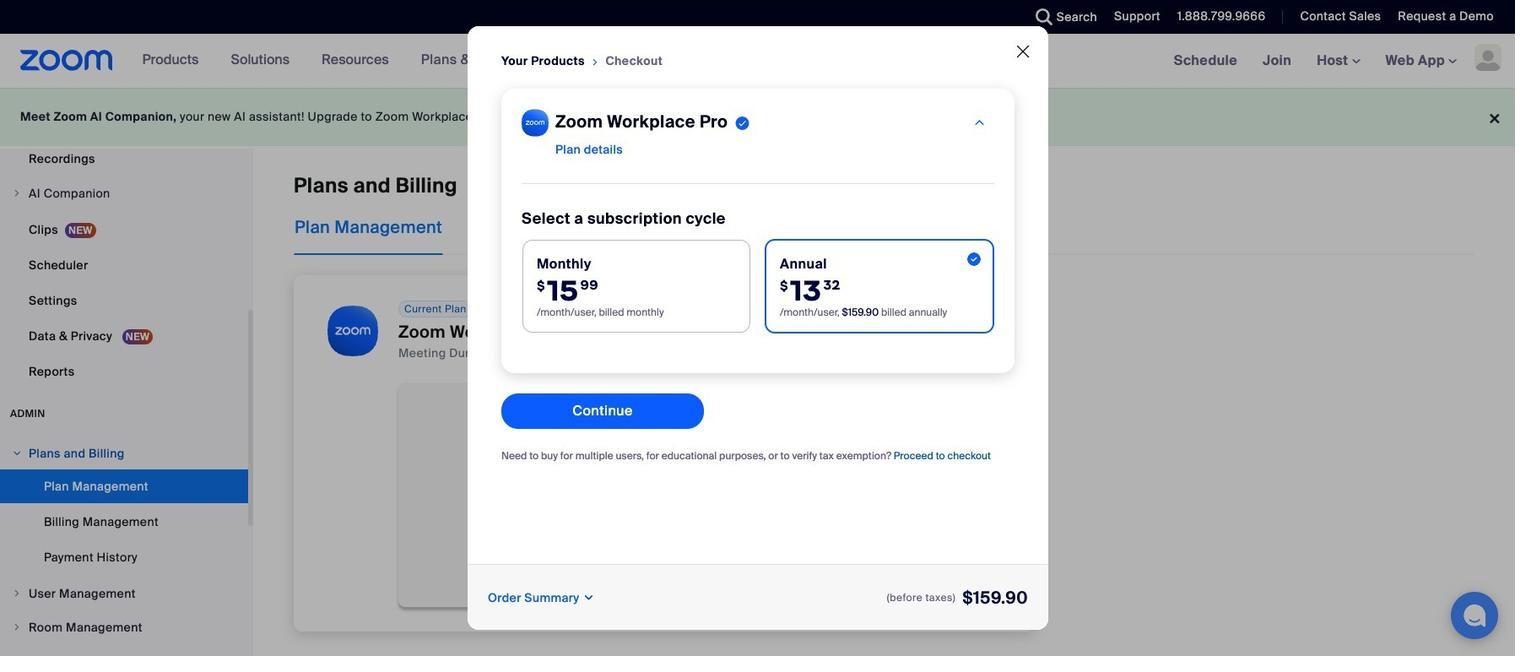 Task type: vqa. For each thing, say whether or not it's contained in the screenshot.
USER PHOTO
no



Task type: describe. For each thing, give the bounding box(es) containing it.
meetings navigation
[[1162, 34, 1516, 89]]

admin menu menu
[[0, 437, 248, 656]]

main content main content
[[253, 149, 1516, 656]]

1 check_boxesicon image from the left
[[483, 443, 502, 459]]



Task type: locate. For each thing, give the bounding box(es) containing it.
check_boxesicon image
[[483, 443, 502, 459], [694, 443, 713, 459]]

side navigation navigation
[[0, 0, 253, 656]]

footer
[[0, 88, 1516, 146]]

zoom oneicon image
[[328, 306, 378, 357]]

open chat image
[[1463, 604, 1487, 627]]

personal menu menu
[[0, 0, 248, 390]]

2 check_boxesicon image from the left
[[694, 443, 713, 459]]

1 horizontal spatial check_boxesicon image
[[694, 443, 713, 459]]

product information navigation
[[113, 34, 533, 88]]

menu
[[0, 469, 248, 576]]

0 horizontal spatial check_boxesicon image
[[483, 443, 502, 459]]

banner
[[0, 34, 1516, 89]]



